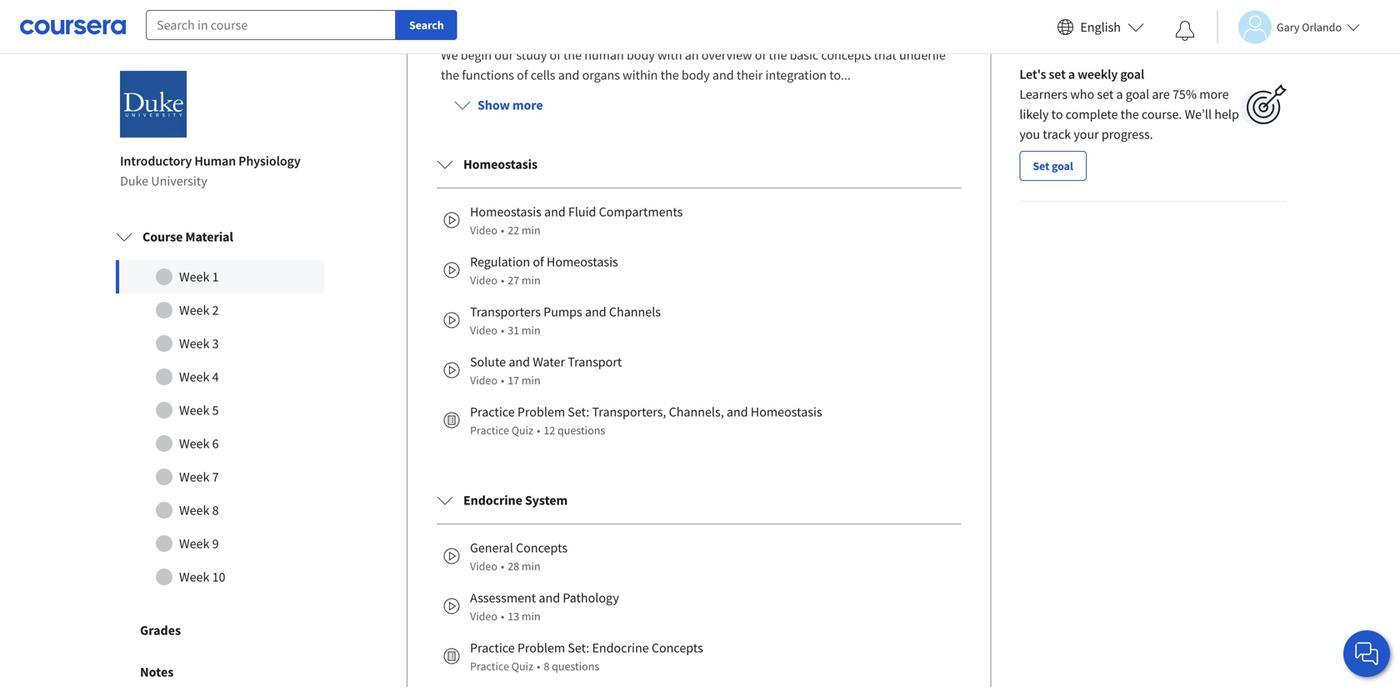 Task type: locate. For each thing, give the bounding box(es) containing it.
goal right weekly
[[1121, 66, 1145, 83]]

31
[[508, 323, 520, 338]]

video inside assessment and pathology video • 13 min
[[470, 609, 498, 624]]

2 problem from the top
[[518, 640, 565, 656]]

introductory human physiology duke university
[[120, 153, 301, 189]]

1 vertical spatial concepts
[[652, 640, 704, 656]]

0 vertical spatial problem
[[518, 404, 565, 420]]

2 video from the top
[[470, 273, 498, 288]]

0 vertical spatial concepts
[[516, 540, 568, 556]]

1 quiz from the top
[[512, 423, 534, 438]]

1 horizontal spatial concepts
[[652, 640, 704, 656]]

week for week 2
[[179, 302, 210, 319]]

pathology
[[563, 590, 619, 606]]

goal right set
[[1052, 159, 1074, 174]]

10
[[212, 569, 226, 585]]

english button
[[1051, 0, 1151, 54]]

body down an on the left of page
[[682, 67, 710, 83]]

human
[[195, 153, 236, 169]]

• left 28
[[501, 559, 505, 574]]

set: for endocrine
[[568, 640, 590, 656]]

1 vertical spatial quiz
[[512, 659, 534, 674]]

we begin our study of the human body with an overview of the basic concepts that underlie the functions of cells and organs within the body and their integration to...
[[441, 47, 946, 83]]

8
[[212, 502, 219, 519], [544, 659, 550, 674]]

quiz down "13"
[[512, 659, 534, 674]]

set
[[1049, 66, 1066, 83], [1098, 86, 1114, 103]]

physiology
[[239, 153, 301, 169]]

• left '31'
[[501, 323, 505, 338]]

week left 2
[[179, 302, 210, 319]]

10 week from the top
[[179, 569, 210, 585]]

2 vertical spatial goal
[[1052, 159, 1074, 174]]

set:
[[568, 404, 590, 420], [568, 640, 590, 656]]

more down cells
[[513, 97, 543, 113]]

and up 17
[[509, 354, 530, 370]]

week for week 3
[[179, 335, 210, 352]]

1 vertical spatial a
[[1117, 86, 1124, 103]]

3 video from the top
[[470, 323, 498, 338]]

0 vertical spatial questions
[[558, 423, 606, 438]]

quiz
[[512, 423, 534, 438], [512, 659, 534, 674]]

1 horizontal spatial set
[[1098, 86, 1114, 103]]

2 quiz from the top
[[512, 659, 534, 674]]

1 horizontal spatial endocrine
[[592, 640, 649, 656]]

2 practice from the top
[[470, 423, 509, 438]]

1 vertical spatial set:
[[568, 640, 590, 656]]

week left '1'
[[179, 269, 210, 285]]

set down weekly
[[1098, 86, 1114, 103]]

and right the pumps at the top of the page
[[585, 304, 607, 320]]

search
[[409, 18, 444, 33]]

set: inside practice problem set: transporters, channels, and homeostasis practice quiz • 12 questions
[[568, 404, 590, 420]]

more inside "button"
[[513, 97, 543, 113]]

6 week from the top
[[179, 435, 210, 452]]

begin
[[461, 47, 492, 63]]

you
[[1020, 126, 1041, 143]]

questions right 12
[[558, 423, 606, 438]]

1 horizontal spatial 8
[[544, 659, 550, 674]]

problem inside practice problem set: endocrine concepts practice quiz • 8 questions
[[518, 640, 565, 656]]

overview
[[702, 47, 753, 63]]

assessment
[[470, 590, 536, 606]]

8 up the 9
[[212, 502, 219, 519]]

search button
[[396, 10, 457, 40]]

1 video from the top
[[470, 223, 498, 238]]

week left the '10'
[[179, 569, 210, 585]]

8 week from the top
[[179, 502, 210, 519]]

6 video from the top
[[470, 609, 498, 624]]

min right "13"
[[522, 609, 541, 624]]

video down assessment
[[470, 609, 498, 624]]

min inside homeostasis and fluid compartments video • 22 min
[[522, 223, 541, 238]]

university
[[151, 173, 207, 189]]

video down regulation
[[470, 273, 498, 288]]

homeostasis button
[[424, 141, 975, 188]]

practice problem set: transporters, channels, and homeostasis practice quiz • 12 questions
[[470, 404, 823, 438]]

the down the we
[[441, 67, 459, 83]]

and
[[558, 67, 580, 83], [713, 67, 734, 83], [545, 204, 566, 220], [585, 304, 607, 320], [509, 354, 530, 370], [727, 404, 748, 420], [539, 590, 560, 606]]

1 horizontal spatial more
[[1200, 86, 1229, 103]]

7
[[212, 469, 219, 485]]

9 week from the top
[[179, 535, 210, 552]]

0 horizontal spatial concepts
[[516, 540, 568, 556]]

1 vertical spatial questions
[[552, 659, 600, 674]]

body up within
[[627, 47, 655, 63]]

video left the 22
[[470, 223, 498, 238]]

week 8
[[179, 502, 219, 519]]

0 horizontal spatial endocrine
[[464, 492, 523, 509]]

min right 27
[[522, 273, 541, 288]]

week for week 6
[[179, 435, 210, 452]]

video inside solute and water transport video • 17 min
[[470, 373, 498, 388]]

• down assessment and pathology video • 13 min
[[537, 659, 541, 674]]

gary orlando
[[1277, 20, 1342, 35]]

min right 28
[[522, 559, 541, 574]]

transport
[[568, 354, 622, 370]]

0 horizontal spatial body
[[627, 47, 655, 63]]

1 vertical spatial goal
[[1126, 86, 1150, 103]]

3 min from the top
[[522, 323, 541, 338]]

1 horizontal spatial a
[[1117, 86, 1124, 103]]

week left the 9
[[179, 535, 210, 552]]

and left fluid at the left of page
[[545, 204, 566, 220]]

regulation
[[470, 254, 530, 270]]

1 vertical spatial body
[[682, 67, 710, 83]]

endocrine down pathology
[[592, 640, 649, 656]]

0 horizontal spatial more
[[513, 97, 543, 113]]

• left 27
[[501, 273, 505, 288]]

questions inside practice problem set: transporters, channels, and homeostasis practice quiz • 12 questions
[[558, 423, 606, 438]]

weekly
[[1078, 66, 1118, 83]]

the inside the learners who set a goal are 75% more likely to complete the course. we'll help you track your progress.
[[1121, 106, 1140, 123]]

5 video from the top
[[470, 559, 498, 574]]

min inside general concepts video • 28 min
[[522, 559, 541, 574]]

3 week from the top
[[179, 335, 210, 352]]

goal inside set goal button
[[1052, 159, 1074, 174]]

week for week 4
[[179, 369, 210, 385]]

the
[[564, 47, 582, 63], [769, 47, 787, 63], [441, 67, 459, 83], [661, 67, 679, 83], [1121, 106, 1140, 123]]

min right 17
[[522, 373, 541, 388]]

set up learners
[[1049, 66, 1066, 83]]

1 min from the top
[[522, 223, 541, 238]]

goal for weekly
[[1121, 66, 1145, 83]]

week left 7
[[179, 469, 210, 485]]

0 horizontal spatial set
[[1049, 66, 1066, 83]]

video down solute on the bottom
[[470, 373, 498, 388]]

1 vertical spatial set
[[1098, 86, 1114, 103]]

compartments
[[599, 204, 683, 220]]

min right the 22
[[522, 223, 541, 238]]

set: for transporters,
[[568, 404, 590, 420]]

your
[[1074, 126, 1100, 143]]

problem down assessment and pathology video • 13 min
[[518, 640, 565, 656]]

week 7 link
[[116, 460, 324, 494]]

• inside practice problem set: transporters, channels, and homeostasis practice quiz • 12 questions
[[537, 423, 541, 438]]

transporters pumps and channels video • 31 min
[[470, 304, 661, 338]]

1 set: from the top
[[568, 404, 590, 420]]

system
[[525, 492, 568, 509]]

• inside solute and water transport video • 17 min
[[501, 373, 505, 388]]

2 min from the top
[[522, 273, 541, 288]]

help
[[1215, 106, 1240, 123]]

• inside general concepts video • 28 min
[[501, 559, 505, 574]]

endocrine system button
[[424, 477, 975, 524]]

min right '31'
[[522, 323, 541, 338]]

practice
[[470, 404, 515, 420], [470, 423, 509, 438], [470, 640, 515, 656], [470, 659, 509, 674]]

and right the channels, on the bottom
[[727, 404, 748, 420]]

video down transporters
[[470, 323, 498, 338]]

• inside 'transporters pumps and channels video • 31 min'
[[501, 323, 505, 338]]

1 vertical spatial endocrine
[[592, 640, 649, 656]]

track
[[1043, 126, 1072, 143]]

video
[[470, 223, 498, 238], [470, 273, 498, 288], [470, 323, 498, 338], [470, 373, 498, 388], [470, 559, 498, 574], [470, 609, 498, 624]]

a down weekly
[[1117, 86, 1124, 103]]

4 min from the top
[[522, 373, 541, 388]]

week down week 7
[[179, 502, 210, 519]]

week left the 6
[[179, 435, 210, 452]]

0 horizontal spatial a
[[1069, 66, 1076, 83]]

homeostasis inside regulation of homeostasis video • 27 min
[[547, 254, 618, 270]]

of up cells
[[550, 47, 561, 63]]

the up progress.
[[1121, 106, 1140, 123]]

2 set: from the top
[[568, 640, 590, 656]]

and right cells
[[558, 67, 580, 83]]

goal
[[1121, 66, 1145, 83], [1126, 86, 1150, 103], [1052, 159, 1074, 174]]

set: inside practice problem set: endocrine concepts practice quiz • 8 questions
[[568, 640, 590, 656]]

28
[[508, 559, 520, 574]]

week left 4
[[179, 369, 210, 385]]

endocrine inside practice problem set: endocrine concepts practice quiz • 8 questions
[[592, 640, 649, 656]]

0 vertical spatial set:
[[568, 404, 590, 420]]

video down 'general' on the bottom left
[[470, 559, 498, 574]]

1 week from the top
[[179, 269, 210, 285]]

0 horizontal spatial 8
[[212, 502, 219, 519]]

more up help
[[1200, 86, 1229, 103]]

week 1 link
[[116, 260, 324, 294]]

problem inside practice problem set: transporters, channels, and homeostasis practice quiz • 12 questions
[[518, 404, 565, 420]]

min inside 'transporters pumps and channels video • 31 min'
[[522, 323, 541, 338]]

quiz left 12
[[512, 423, 534, 438]]

4 practice from the top
[[470, 659, 509, 674]]

problem up 12
[[518, 404, 565, 420]]

of inside regulation of homeostasis video • 27 min
[[533, 254, 544, 270]]

course material button
[[103, 214, 338, 260]]

min
[[522, 223, 541, 238], [522, 273, 541, 288], [522, 323, 541, 338], [522, 373, 541, 388], [522, 559, 541, 574], [522, 609, 541, 624]]

and inside homeostasis and fluid compartments video • 22 min
[[545, 204, 566, 220]]

questions
[[558, 423, 606, 438], [552, 659, 600, 674]]

• left the 22
[[501, 223, 505, 238]]

4 video from the top
[[470, 373, 498, 388]]

6 min from the top
[[522, 609, 541, 624]]

week 8 link
[[116, 494, 324, 527]]

• left 17
[[501, 373, 505, 388]]

organs
[[582, 67, 620, 83]]

0 vertical spatial set
[[1049, 66, 1066, 83]]

set: left transporters,
[[568, 404, 590, 420]]

endocrine up 'general' on the bottom left
[[464, 492, 523, 509]]

homeostasis inside homeostasis and fluid compartments video • 22 min
[[470, 204, 542, 220]]

min inside regulation of homeostasis video • 27 min
[[522, 273, 541, 288]]

transporters,
[[592, 404, 667, 420]]

orlando
[[1303, 20, 1342, 35]]

0 vertical spatial endocrine
[[464, 492, 523, 509]]

concepts
[[822, 47, 872, 63]]

with
[[658, 47, 683, 63]]

week
[[179, 269, 210, 285], [179, 302, 210, 319], [179, 335, 210, 352], [179, 369, 210, 385], [179, 402, 210, 419], [179, 435, 210, 452], [179, 469, 210, 485], [179, 502, 210, 519], [179, 535, 210, 552], [179, 569, 210, 585]]

0 vertical spatial quiz
[[512, 423, 534, 438]]

of right regulation
[[533, 254, 544, 270]]

min inside solute and water transport video • 17 min
[[522, 373, 541, 388]]

problem for transporters,
[[518, 404, 565, 420]]

8 down assessment and pathology video • 13 min
[[544, 659, 550, 674]]

and left pathology
[[539, 590, 560, 606]]

5 week from the top
[[179, 402, 210, 419]]

week left the 5
[[179, 402, 210, 419]]

endocrine
[[464, 492, 523, 509], [592, 640, 649, 656]]

underlie
[[900, 47, 946, 63]]

goal inside the learners who set a goal are 75% more likely to complete the course. we'll help you track your progress.
[[1126, 86, 1150, 103]]

12
[[544, 423, 556, 438]]

set goal
[[1033, 159, 1074, 174]]

channels,
[[669, 404, 724, 420]]

progress.
[[1102, 126, 1154, 143]]

concepts inside general concepts video • 28 min
[[516, 540, 568, 556]]

an
[[685, 47, 699, 63]]

a
[[1069, 66, 1076, 83], [1117, 86, 1124, 103]]

• left "13"
[[501, 609, 505, 624]]

course.
[[1142, 106, 1183, 123]]

1 vertical spatial 8
[[544, 659, 550, 674]]

0 vertical spatial goal
[[1121, 66, 1145, 83]]

questions down assessment and pathology video • 13 min
[[552, 659, 600, 674]]

2 week from the top
[[179, 302, 210, 319]]

1 problem from the top
[[518, 404, 565, 420]]

7 week from the top
[[179, 469, 210, 485]]

week for week 9
[[179, 535, 210, 552]]

set
[[1033, 159, 1050, 174]]

a up who
[[1069, 66, 1076, 83]]

homeostasis
[[464, 156, 538, 173], [470, 204, 542, 220], [547, 254, 618, 270], [751, 404, 823, 420]]

week left 3 at the left
[[179, 335, 210, 352]]

• left 12
[[537, 423, 541, 438]]

endocrine system
[[464, 492, 568, 509]]

4 week from the top
[[179, 369, 210, 385]]

goal left 'are'
[[1126, 86, 1150, 103]]

1 vertical spatial problem
[[518, 640, 565, 656]]

body
[[627, 47, 655, 63], [682, 67, 710, 83]]

5 min from the top
[[522, 559, 541, 574]]

set: down pathology
[[568, 640, 590, 656]]



Task type: vqa. For each thing, say whether or not it's contained in the screenshot.


Task type: describe. For each thing, give the bounding box(es) containing it.
week for week 10
[[179, 569, 210, 585]]

week 3 link
[[116, 327, 324, 360]]

regulation of homeostasis video • 27 min
[[470, 254, 618, 288]]

week 5 link
[[116, 394, 324, 427]]

• inside homeostasis and fluid compartments video • 22 min
[[501, 223, 505, 238]]

show notifications image
[[1176, 21, 1196, 41]]

1 horizontal spatial body
[[682, 67, 710, 83]]

week for week 5
[[179, 402, 210, 419]]

the down with
[[661, 67, 679, 83]]

homeostasis inside practice problem set: transporters, channels, and homeostasis practice quiz • 12 questions
[[751, 404, 823, 420]]

complete
[[1066, 106, 1119, 123]]

quiz inside practice problem set: transporters, channels, and homeostasis practice quiz • 12 questions
[[512, 423, 534, 438]]

basic
[[790, 47, 819, 63]]

week 2 link
[[116, 294, 324, 327]]

questions inside practice problem set: endocrine concepts practice quiz • 8 questions
[[552, 659, 600, 674]]

8 inside practice problem set: endocrine concepts practice quiz • 8 questions
[[544, 659, 550, 674]]

learners
[[1020, 86, 1068, 103]]

help center image
[[1357, 644, 1377, 664]]

solute
[[470, 354, 506, 370]]

their
[[737, 67, 763, 83]]

week 2
[[179, 302, 219, 319]]

of up their
[[755, 47, 766, 63]]

course
[[143, 229, 183, 245]]

notes
[[140, 664, 174, 680]]

week 6 link
[[116, 427, 324, 460]]

week 7
[[179, 469, 219, 485]]

and inside 'transporters pumps and channels video • 31 min'
[[585, 304, 607, 320]]

6
[[212, 435, 219, 452]]

grades
[[140, 622, 181, 639]]

practice problem set: endocrine concepts practice quiz • 8 questions
[[470, 640, 704, 674]]

and down overview
[[713, 67, 734, 83]]

week 5
[[179, 402, 219, 419]]

duke
[[120, 173, 149, 189]]

channels
[[609, 304, 661, 320]]

likely
[[1020, 106, 1049, 123]]

gary
[[1277, 20, 1300, 35]]

we'll
[[1185, 106, 1212, 123]]

let's set a weekly goal
[[1020, 66, 1145, 83]]

and inside solute and water transport video • 17 min
[[509, 354, 530, 370]]

homeostasis and fluid compartments video • 22 min
[[470, 204, 683, 238]]

17
[[508, 373, 520, 388]]

within
[[623, 67, 658, 83]]

5
[[212, 402, 219, 419]]

week 6
[[179, 435, 219, 452]]

9
[[212, 535, 219, 552]]

show
[[478, 97, 510, 113]]

video inside 'transporters pumps and channels video • 31 min'
[[470, 323, 498, 338]]

week 10
[[179, 569, 226, 585]]

of left cells
[[517, 67, 528, 83]]

and inside assessment and pathology video • 13 min
[[539, 590, 560, 606]]

video inside homeostasis and fluid compartments video • 22 min
[[470, 223, 498, 238]]

2
[[212, 302, 219, 319]]

fluid
[[569, 204, 597, 220]]

quiz inside practice problem set: endocrine concepts practice quiz • 8 questions
[[512, 659, 534, 674]]

22
[[508, 223, 520, 238]]

to
[[1052, 106, 1064, 123]]

0 vertical spatial body
[[627, 47, 655, 63]]

week 9
[[179, 535, 219, 552]]

endocrine inside dropdown button
[[464, 492, 523, 509]]

general concepts video • 28 min
[[470, 540, 568, 574]]

3
[[212, 335, 219, 352]]

concepts inside practice problem set: endocrine concepts practice quiz • 8 questions
[[652, 640, 704, 656]]

the left basic
[[769, 47, 787, 63]]

13
[[508, 609, 520, 624]]

are
[[1153, 86, 1170, 103]]

video inside regulation of homeostasis video • 27 min
[[470, 273, 498, 288]]

learners who set a goal are 75% more likely to complete the course. we'll help you track your progress.
[[1020, 86, 1240, 143]]

study
[[516, 47, 547, 63]]

let's
[[1020, 66, 1047, 83]]

we
[[441, 47, 458, 63]]

problem for endocrine
[[518, 640, 565, 656]]

75%
[[1173, 86, 1197, 103]]

more inside the learners who set a goal are 75% more likely to complete the course. we'll help you track your progress.
[[1200, 86, 1229, 103]]

the left the human in the left of the page
[[564, 47, 582, 63]]

and inside practice problem set: transporters, channels, and homeostasis practice quiz • 12 questions
[[727, 404, 748, 420]]

week 1
[[179, 269, 219, 285]]

english
[[1081, 19, 1121, 35]]

• inside assessment and pathology video • 13 min
[[501, 609, 505, 624]]

week 10 link
[[116, 560, 324, 594]]

coursera image
[[20, 14, 126, 40]]

week 9 link
[[116, 527, 324, 560]]

week for week 1
[[179, 269, 210, 285]]

week 3
[[179, 335, 219, 352]]

• inside practice problem set: endocrine concepts practice quiz • 8 questions
[[537, 659, 541, 674]]

a inside the learners who set a goal are 75% more likely to complete the course. we'll help you track your progress.
[[1117, 86, 1124, 103]]

introductory
[[120, 153, 192, 169]]

week for week 7
[[179, 469, 210, 485]]

0 vertical spatial 8
[[212, 502, 219, 519]]

that
[[874, 47, 897, 63]]

set goal button
[[1020, 151, 1087, 181]]

goal for a
[[1126, 86, 1150, 103]]

set inside the learners who set a goal are 75% more likely to complete the course. we'll help you track your progress.
[[1098, 86, 1114, 103]]

grades link
[[100, 610, 340, 651]]

4
[[212, 369, 219, 385]]

assessment and pathology video • 13 min
[[470, 590, 619, 624]]

material
[[185, 229, 233, 245]]

duke university image
[[120, 71, 187, 138]]

cells
[[531, 67, 556, 83]]

1 practice from the top
[[470, 404, 515, 420]]

0 vertical spatial a
[[1069, 66, 1076, 83]]

transporters
[[470, 304, 541, 320]]

week 4
[[179, 369, 219, 385]]

homeostasis inside "dropdown button"
[[464, 156, 538, 173]]

to...
[[830, 67, 851, 83]]

water
[[533, 354, 565, 370]]

• inside regulation of homeostasis video • 27 min
[[501, 273, 505, 288]]

Search in course text field
[[146, 10, 396, 40]]

video inside general concepts video • 28 min
[[470, 559, 498, 574]]

show more
[[478, 97, 543, 113]]

chat with us image
[[1354, 640, 1381, 667]]

notes link
[[100, 651, 340, 687]]

week for week 8
[[179, 502, 210, 519]]

min inside assessment and pathology video • 13 min
[[522, 609, 541, 624]]

1
[[212, 269, 219, 285]]

course material
[[143, 229, 233, 245]]

3 practice from the top
[[470, 640, 515, 656]]

functions
[[462, 67, 514, 83]]



